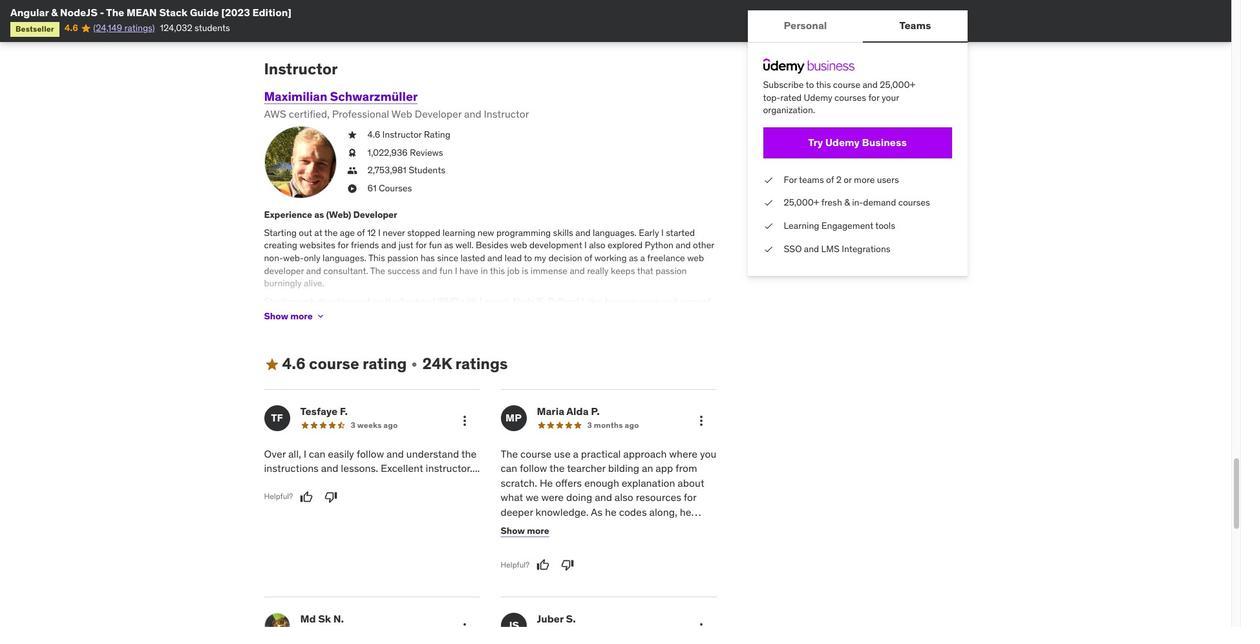 Task type: describe. For each thing, give the bounding box(es) containing it.
md
[[300, 612, 316, 625]]

124,032 students
[[160, 22, 230, 34]]

1 horizontal spatial from
[[676, 462, 697, 475]]

1 vertical spatial also
[[586, 295, 603, 307]]

like
[[458, 308, 472, 320]]

practical
[[581, 447, 621, 460]]

websites
[[299, 239, 335, 251]]

3 months ago
[[587, 420, 639, 430]]

25,000+ inside subscribe to this course and 25,000+ top‑rated udemy courses for your organization.
[[880, 79, 915, 90]]

additional actions for review by maria alda p. image
[[693, 413, 709, 429]]

instructor inside maximilian schwarzmüller aws certified, professional web developer and instructor
[[484, 107, 529, 120]]

understand
[[406, 447, 459, 460]]

really inside the course use a practical approach where you can follow the tearcher bilding an app from scratch. he offers enough explanation about what we were doing and also resources for deeper knowledge. as he codes along, he encountered some errors that he fixes on screen which i found great as part of the learning process. as a front end developer, i really enjoyed having a view from the server side.
[[501, 563, 525, 576]]

for down the stopped in the left top of the page
[[416, 239, 427, 251]]

web-
[[283, 252, 304, 264]]

show for the right show more button
[[501, 525, 525, 536]]

rating
[[363, 354, 407, 374]]

as down explored
[[629, 252, 638, 264]]

for inside the course use a practical approach where you can follow the tearcher bilding an app from scratch. he offers enough explanation about what we were doing and also resources for deeper knowledge. as he codes along, he encountered some errors that he fixes on screen which i found great as part of the learning process. as a front end developer, i really enjoyed having a view from the server side.
[[684, 491, 696, 504]]

0 vertical spatial also
[[589, 239, 605, 251]]

61
[[367, 182, 377, 194]]

part
[[638, 534, 657, 547]]

1 horizontal spatial in
[[572, 308, 579, 320]]

worlds
[[264, 321, 291, 332]]

xsmall image for 25,000+
[[763, 197, 773, 209]]

additional actions for review by juber s. image
[[693, 621, 709, 627]]

0 vertical spatial the
[[106, 6, 124, 19]]

fixes
[[654, 520, 676, 533]]

xsmall image for 61 courses
[[347, 182, 357, 195]]

really inside experience as (web) developer starting out at the age of 12 i never stopped learning new programming skills and languages. early i started creating websites for friends and just for fun as well. besides web development i also explored python and other non-web-only languages. this passion has since lasted and lead to my decision of working as a freelance web developer and consultant. the success and fun i have in this job is immense and really keeps that passion burningly alive. starting web development on the backend (php with laravel, nodejs, python) i also became more and more of a frontend developer using modern frameworks like react, angular or vuejs in a lot of projects. i love both worlds nowadays!
[[587, 265, 609, 276]]

organization.
[[763, 104, 815, 116]]

0 vertical spatial development
[[529, 239, 582, 251]]

3 for alda
[[587, 420, 592, 430]]

-
[[100, 6, 104, 19]]

some
[[562, 520, 587, 533]]

i right 12
[[378, 227, 381, 238]]

i left explored
[[584, 239, 587, 251]]

experience
[[264, 209, 312, 221]]

react,
[[474, 308, 500, 320]]

juber
[[537, 612, 564, 625]]

xsmall image for 4.6 instructor rating
[[347, 129, 357, 141]]

were
[[541, 491, 564, 504]]

burningly
[[264, 277, 302, 289]]

mark review by tesfaye f. as unhelpful image
[[325, 490, 337, 503]]

learning inside experience as (web) developer starting out at the age of 12 i never stopped learning new programming skills and languages. early i started creating websites for friends and just for fun as well. besides web development i also explored python and other non-web-only languages. this passion has since lasted and lead to my decision of working as a freelance web developer and consultant. the success and fun i have in this job is immense and really keeps that passion burningly alive. starting web development on the backend (php with laravel, nodejs, python) i also became more and more of a frontend developer using modern frameworks like react, angular or vuejs in a lot of projects. i love both worlds nowadays!
[[443, 227, 475, 238]]

mark review by maria alda p. as helpful image
[[537, 558, 550, 571]]

aws
[[264, 107, 286, 120]]

helpful? for the mark review by maria alda p. as helpful image at the left bottom of the page
[[501, 559, 529, 569]]

bestseller
[[16, 24, 54, 34]]

a up worlds
[[264, 308, 269, 320]]

certified,
[[289, 107, 330, 120]]

explored
[[608, 239, 643, 251]]

students
[[195, 22, 230, 34]]

4.6 instructor rating
[[367, 129, 450, 140]]

maximilian schwarzmüller aws certified, professional web developer and instructor
[[264, 89, 529, 120]]

approach
[[623, 447, 667, 460]]

errors
[[590, 520, 617, 533]]

1 vertical spatial fun
[[439, 265, 453, 276]]

3 weeks ago
[[351, 420, 398, 430]]

0 horizontal spatial passion
[[387, 252, 418, 264]]

0 vertical spatial fun
[[429, 239, 442, 251]]

xsmall image for 2,753,981
[[347, 164, 357, 177]]

show for topmost show more button
[[264, 310, 288, 322]]

what
[[501, 491, 523, 504]]

found
[[569, 534, 596, 547]]

the down on
[[671, 534, 686, 547]]

1 horizontal spatial passion
[[656, 265, 687, 276]]

0 vertical spatial web
[[510, 239, 527, 251]]

alda
[[566, 405, 589, 418]]

2 vertical spatial web
[[299, 295, 316, 307]]

non-
[[264, 252, 283, 264]]

encountered
[[501, 520, 559, 533]]

over
[[264, 447, 286, 460]]

learning inside the course use a practical approach where you can follow the tearcher bilding an app from scratch. he offers enough explanation about what we were doing and also resources for deeper knowledge. as he codes along, he encountered some errors that he fixes on screen which i found great as part of the learning process. as a front end developer, i really enjoyed having a view from the server side.
[[501, 549, 538, 562]]

1 vertical spatial developer
[[308, 308, 348, 320]]

1 vertical spatial as
[[582, 549, 593, 562]]

show more for the right show more button
[[501, 525, 549, 536]]

subscribe
[[763, 79, 804, 90]]

a right 'use' at the bottom left of page
[[573, 447, 579, 460]]

also inside the course use a practical approach where you can follow the tearcher bilding an app from scratch. he offers enough explanation about what we were doing and also resources for deeper knowledge. as he codes along, he encountered some errors that he fixes on screen which i found great as part of the learning process. as a front end developer, i really enjoyed having a view from the server side.
[[615, 491, 633, 504]]

0 vertical spatial &
[[51, 6, 58, 19]]

guide
[[190, 6, 219, 19]]

1 horizontal spatial show more button
[[501, 518, 549, 544]]

ago for approach
[[625, 420, 639, 430]]

124,032
[[160, 22, 192, 34]]

s.
[[566, 612, 576, 625]]

a left view
[[600, 563, 605, 576]]

developer inside experience as (web) developer starting out at the age of 12 i never stopped learning new programming skills and languages. early i started creating websites for friends and just for fun as well. besides web development i also explored python and other non-web-only languages. this passion has since lasted and lead to my decision of working as a freelance web developer and consultant. the success and fun i have in this job is immense and really keeps that passion burningly alive. starting web development on the backend (php with laravel, nodejs, python) i also became more and more of a frontend developer using modern frameworks like react, angular or vuejs in a lot of projects. i love both worlds nowadays!
[[353, 209, 397, 221]]

xsmall image for for
[[763, 174, 773, 186]]

as up since
[[444, 239, 453, 251]]

developer,
[[649, 549, 696, 562]]

your
[[882, 92, 899, 103]]

this inside subscribe to this course and 25,000+ top‑rated udemy courses for your organization.
[[816, 79, 831, 90]]

a left lot
[[581, 308, 586, 320]]

for inside subscribe to this course and 25,000+ top‑rated udemy courses for your organization.
[[868, 92, 880, 103]]

0 vertical spatial in
[[481, 265, 488, 276]]

users
[[877, 174, 899, 185]]

juber s.
[[537, 612, 576, 625]]

1 starting from the top
[[264, 227, 297, 238]]

0 vertical spatial show more button
[[264, 303, 326, 329]]

0 vertical spatial as
[[591, 505, 603, 518]]

success
[[387, 265, 420, 276]]

md sk n.
[[300, 612, 344, 625]]

more down the deeper
[[527, 525, 549, 536]]

vuejs
[[545, 308, 569, 320]]

tf
[[271, 411, 283, 424]]

(24,149 ratings)
[[93, 22, 155, 34]]

months
[[594, 420, 623, 430]]

the down 'use' at the bottom left of page
[[549, 462, 565, 475]]

tools
[[875, 220, 895, 231]]

nowadays!
[[293, 321, 335, 332]]

alive.
[[304, 277, 324, 289]]

as inside the course use a practical approach where you can follow the tearcher bilding an app from scratch. he offers enough explanation about what we were doing and also resources for deeper knowledge. as he codes along, he encountered some errors that he fixes on screen which i found great as part of the learning process. as a front end developer, i really enjoyed having a view from the server side.
[[625, 534, 636, 547]]

0 vertical spatial developer
[[264, 265, 304, 276]]

teams
[[899, 19, 931, 32]]

he
[[540, 476, 553, 489]]

of left 12
[[357, 227, 365, 238]]

professional
[[332, 107, 389, 120]]

python)
[[548, 295, 579, 307]]

0 horizontal spatial from
[[631, 563, 652, 576]]

follow inside "over all, i can easily follow and understand the instructions and lessons.  excellent instructor...."
[[357, 447, 384, 460]]

udemy business image
[[763, 58, 854, 74]]

course inside subscribe to this course and 25,000+ top‑rated udemy courses for your organization.
[[833, 79, 860, 90]]

course for the course use a practical approach where you can follow the tearcher bilding an app from scratch. he offers enough explanation about what we were doing and also resources for deeper knowledge. as he codes along, he encountered some errors that he fixes on screen which i found great as part of the learning process. as a front end developer, i really enjoyed having a view from the server side.
[[520, 447, 552, 460]]

easily
[[328, 447, 354, 460]]

i left the "have"
[[455, 265, 457, 276]]

teams
[[799, 174, 824, 185]]

maria alda p.
[[537, 405, 600, 418]]

try udemy business
[[808, 136, 907, 149]]

a down "python"
[[640, 252, 645, 264]]

to inside experience as (web) developer starting out at the age of 12 i never stopped learning new programming skills and languages. early i started creating websites for friends and just for fun as well. besides web development i also explored python and other non-web-only languages. this passion has since lasted and lead to my decision of working as a freelance web developer and consultant. the success and fun i have in this job is immense and really keeps that passion burningly alive. starting web development on the backend (php with laravel, nodejs, python) i also became more and more of a frontend developer using modern frameworks like react, angular or vuejs in a lot of projects. i love both worlds nowadays!
[[524, 252, 532, 264]]

1,022,936
[[367, 147, 408, 158]]

1 vertical spatial udemy
[[825, 136, 860, 149]]

i up server
[[699, 549, 702, 562]]

more down alive.
[[290, 310, 313, 322]]

for
[[784, 174, 797, 185]]

and inside subscribe to this course and 25,000+ top‑rated udemy courses for your organization.
[[863, 79, 878, 90]]

tearcher
[[567, 462, 606, 475]]

tesfaye
[[300, 405, 337, 418]]

of left 2
[[826, 174, 834, 185]]

angular inside experience as (web) developer starting out at the age of 12 i never stopped learning new programming skills and languages. early i started creating websites for friends and just for fun as well. besides web development i also explored python and other non-web-only languages. this passion has since lasted and lead to my decision of working as a freelance web developer and consultant. the success and fun i have in this job is immense and really keeps that passion burningly alive. starting web development on the backend (php with laravel, nodejs, python) i also became more and more of a frontend developer using modern frameworks like react, angular or vuejs in a lot of projects. i love both worlds nowadays!
[[502, 308, 533, 320]]

3 for f.
[[351, 420, 355, 430]]

frameworks
[[408, 308, 455, 320]]

well.
[[456, 239, 474, 251]]

scratch.
[[501, 476, 537, 489]]

1 horizontal spatial courses
[[898, 197, 930, 208]]

4.6 for 4.6 course rating
[[282, 354, 306, 374]]

only languages. this
[[304, 252, 385, 264]]

maximilian schwarzmüller image
[[264, 126, 336, 199]]

1 horizontal spatial instructor
[[382, 129, 422, 140]]

as up at
[[314, 209, 324, 221]]

i love
[[648, 308, 669, 320]]

4.6 course rating
[[282, 354, 407, 374]]

keeps
[[611, 265, 635, 276]]

students
[[409, 164, 445, 176]]

on
[[678, 520, 690, 533]]

ago for follow
[[384, 420, 398, 430]]

tesfaye f.
[[300, 405, 348, 418]]

mark review by maria alda p. as unhelpful image
[[561, 558, 574, 571]]

experience as (web) developer starting out at the age of 12 i never stopped learning new programming skills and languages. early i started creating websites for friends and just for fun as well. besides web development i also explored python and other non-web-only languages. this passion has since lasted and lead to my decision of working as a freelance web developer and consultant. the success and fun i have in this job is immense and really keeps that passion burningly alive. starting web development on the backend (php with laravel, nodejs, python) i also became more and more of a frontend developer using modern frameworks like react, angular or vuejs in a lot of projects. i love both worlds nowadays!
[[264, 209, 714, 332]]

all,
[[288, 447, 301, 460]]

2 horizontal spatial he
[[680, 505, 691, 518]]

try
[[808, 136, 823, 149]]

the down developer,
[[655, 563, 670, 576]]

using
[[350, 308, 372, 320]]



Task type: locate. For each thing, give the bounding box(es) containing it.
n.
[[333, 612, 344, 625]]

maximilian schwarzmüller link
[[264, 89, 418, 104]]

1 vertical spatial &
[[844, 197, 850, 208]]

as up errors
[[591, 505, 603, 518]]

he up "part"
[[640, 520, 652, 533]]

for teams of 2 or more users
[[784, 174, 899, 185]]

passion down freelance
[[656, 265, 687, 276]]

1 vertical spatial or
[[535, 308, 543, 320]]

can inside "over all, i can easily follow and understand the instructions and lessons.  excellent instructor...."
[[309, 447, 325, 460]]

enough
[[584, 476, 619, 489]]

great
[[598, 534, 623, 547]]

0 horizontal spatial instructor
[[264, 59, 338, 79]]

freelance
[[647, 252, 685, 264]]

1 vertical spatial instructor
[[484, 107, 529, 120]]

of down other
[[703, 295, 711, 307]]

i inside "over all, i can easily follow and understand the instructions and lessons.  excellent instructor...."
[[304, 447, 306, 460]]

udemy up organization.
[[804, 92, 832, 103]]

excellent
[[381, 462, 423, 475]]

1 vertical spatial show
[[501, 525, 525, 536]]

lasted
[[461, 252, 485, 264]]

0 vertical spatial instructor
[[264, 59, 338, 79]]

3 down p.
[[587, 420, 592, 430]]

0 horizontal spatial he
[[605, 505, 617, 518]]

just
[[399, 239, 413, 251]]

0 vertical spatial really
[[587, 265, 609, 276]]

the inside experience as (web) developer starting out at the age of 12 i never stopped learning new programming skills and languages. early i started creating websites for friends and just for fun as well. besides web development i also explored python and other non-web-only languages. this passion has since lasted and lead to my decision of working as a freelance web developer and consultant. the success and fun i have in this job is immense and really keeps that passion burningly alive. starting web development on the backend (php with laravel, nodejs, python) i also became more and more of a frontend developer using modern frameworks like react, angular or vuejs in a lot of projects. i love both worlds nowadays!
[[370, 265, 385, 276]]

0 vertical spatial starting
[[264, 227, 297, 238]]

0 vertical spatial to
[[806, 79, 814, 90]]

1 horizontal spatial development
[[529, 239, 582, 251]]

the right - on the left top of the page
[[106, 6, 124, 19]]

xsmall image left "learning"
[[763, 220, 773, 232]]

development down skills
[[529, 239, 582, 251]]

course down nowadays!
[[309, 354, 359, 374]]

2 3 from the left
[[587, 420, 592, 430]]

web
[[510, 239, 527, 251], [687, 252, 704, 264], [299, 295, 316, 307]]

and
[[863, 79, 878, 90], [464, 107, 481, 120], [575, 227, 591, 238], [381, 239, 396, 251], [676, 239, 691, 251], [804, 243, 819, 254], [487, 252, 503, 264], [306, 265, 321, 276], [422, 265, 437, 276], [570, 265, 585, 276], [662, 295, 677, 307], [387, 447, 404, 460], [321, 462, 338, 475], [595, 491, 612, 504]]

starting
[[264, 227, 297, 238], [264, 295, 297, 307]]

xsmall image
[[347, 129, 357, 141], [347, 147, 357, 159], [347, 182, 357, 195], [763, 220, 773, 232], [315, 311, 326, 321]]

web down other
[[687, 252, 704, 264]]

i right all,
[[304, 447, 306, 460]]

1 3 from the left
[[351, 420, 355, 430]]

1 vertical spatial in
[[572, 308, 579, 320]]

which
[[534, 534, 561, 547]]

1 horizontal spatial show
[[501, 525, 525, 536]]

learning down screen
[[501, 549, 538, 562]]

1 vertical spatial follow
[[520, 462, 547, 475]]

show
[[264, 310, 288, 322], [501, 525, 525, 536]]

more up both
[[680, 295, 700, 307]]

more up i love
[[639, 295, 660, 307]]

1 vertical spatial helpful?
[[501, 559, 529, 569]]

additional actions for review by tesfaye f. image
[[457, 413, 472, 429]]

25,000+ up "learning"
[[784, 197, 819, 208]]

lead
[[505, 252, 522, 264]]

of left the working
[[584, 252, 592, 264]]

in down the python)
[[572, 308, 579, 320]]

2 horizontal spatial course
[[833, 79, 860, 90]]

0 horizontal spatial angular
[[10, 6, 49, 19]]

developer inside maximilian schwarzmüller aws certified, professional web developer and instructor
[[415, 107, 462, 120]]

xsmall image down the professional
[[347, 129, 357, 141]]

3 left weeks
[[351, 420, 355, 430]]

angular
[[10, 6, 49, 19], [502, 308, 533, 320]]

medium image
[[264, 357, 280, 372]]

1 horizontal spatial &
[[844, 197, 850, 208]]

resources
[[636, 491, 681, 504]]

0 horizontal spatial learning
[[443, 227, 475, 238]]

1 vertical spatial 4.6
[[367, 129, 380, 140]]

web down programming at the left top of page
[[510, 239, 527, 251]]

1 vertical spatial angular
[[502, 308, 533, 320]]

that
[[637, 265, 653, 276], [619, 520, 638, 533]]

25,000+ up your
[[880, 79, 915, 90]]

job
[[507, 265, 520, 276]]

or inside experience as (web) developer starting out at the age of 12 i never stopped learning new programming skills and languages. early i started creating websites for friends and just for fun as well. besides web development i also explored python and other non-web-only languages. this passion has since lasted and lead to my decision of working as a freelance web developer and consultant. the success and fun i have in this job is immense and really keeps that passion burningly alive. starting web development on the backend (php with laravel, nodejs, python) i also became more and more of a frontend developer using modern frameworks like react, angular or vuejs in a lot of projects. i love both worlds nowadays!
[[535, 308, 543, 320]]

the inside experience as (web) developer starting out at the age of 12 i never stopped learning new programming skills and languages. early i started creating websites for friends and just for fun as well. besides web development i also explored python and other non-web-only languages. this passion has since lasted and lead to my decision of working as a freelance web developer and consultant. the success and fun i have in this job is immense and really keeps that passion burningly alive. starting web development on the backend (php with laravel, nodejs, python) i also became more and more of a frontend developer using modern frameworks like react, angular or vuejs in a lot of projects. i love both worlds nowadays!
[[324, 227, 338, 238]]

consultant.
[[323, 265, 368, 276]]

0 horizontal spatial can
[[309, 447, 325, 460]]

developer up burningly
[[264, 265, 304, 276]]

that right keeps
[[637, 265, 653, 276]]

as
[[314, 209, 324, 221], [444, 239, 453, 251], [629, 252, 638, 264], [625, 534, 636, 547]]

2 ago from the left
[[625, 420, 639, 430]]

more left users
[[854, 174, 875, 185]]

schwarzmüller
[[330, 89, 418, 104]]

xsmall image left the "sso"
[[763, 243, 773, 255]]

2 starting from the top
[[264, 295, 297, 307]]

as down found
[[582, 549, 593, 562]]

started
[[666, 227, 695, 238]]

1 horizontal spatial developer
[[415, 107, 462, 120]]

& left nodejs
[[51, 6, 58, 19]]

angular down nodejs,
[[502, 308, 533, 320]]

decision
[[548, 252, 582, 264]]

i right the python)
[[582, 295, 584, 307]]

is
[[522, 265, 528, 276]]

you
[[700, 447, 716, 460]]

4.6 for 4.6 instructor rating
[[367, 129, 380, 140]]

i up the process.
[[564, 534, 567, 547]]

2 horizontal spatial 4.6
[[367, 129, 380, 140]]

modern
[[374, 308, 405, 320]]

1 vertical spatial really
[[501, 563, 525, 576]]

along,
[[649, 505, 677, 518]]

as
[[591, 505, 603, 518], [582, 549, 593, 562]]

in right the "have"
[[481, 265, 488, 276]]

show more button down the we
[[501, 518, 549, 544]]

0 vertical spatial courses
[[835, 92, 866, 103]]

0 horizontal spatial developer
[[353, 209, 397, 221]]

this inside experience as (web) developer starting out at the age of 12 i never stopped learning new programming skills and languages. early i started creating websites for friends and just for fun as well. besides web development i also explored python and other non-web-only languages. this passion has since lasted and lead to my decision of working as a freelance web developer and consultant. the success and fun i have in this job is immense and really keeps that passion burningly alive. starting web development on the backend (php with laravel, nodejs, python) i also became more and more of a frontend developer using modern frameworks like react, angular or vuejs in a lot of projects. i love both worlds nowadays!
[[490, 265, 505, 276]]

1 horizontal spatial 3
[[587, 420, 592, 430]]

to inside subscribe to this course and 25,000+ top‑rated udemy courses for your organization.
[[806, 79, 814, 90]]

1 horizontal spatial web
[[510, 239, 527, 251]]

for down about on the bottom
[[684, 491, 696, 504]]

0 horizontal spatial the
[[106, 6, 124, 19]]

1 vertical spatial that
[[619, 520, 638, 533]]

0 horizontal spatial 4.6
[[64, 22, 78, 34]]

xsmall image left 61
[[347, 182, 357, 195]]

xsmall image for 1,022,936 reviews
[[347, 147, 357, 159]]

the inside "over all, i can easily follow and understand the instructions and lessons.  excellent instructor...."
[[461, 447, 477, 460]]

1 horizontal spatial this
[[816, 79, 831, 90]]

starting up the frontend
[[264, 295, 297, 307]]

really
[[587, 265, 609, 276], [501, 563, 525, 576]]

and inside the course use a practical approach where you can follow the tearcher bilding an app from scratch. he offers enough explanation about what we were doing and also resources for deeper knowledge. as he codes along, he encountered some errors that he fixes on screen which i found great as part of the learning process. as a front end developer, i really enjoyed having a view from the server side.
[[595, 491, 612, 504]]

1 ago from the left
[[384, 420, 398, 430]]

1 horizontal spatial angular
[[502, 308, 533, 320]]

edition]
[[252, 6, 292, 19]]

udemy inside subscribe to this course and 25,000+ top‑rated udemy courses for your organization.
[[804, 92, 832, 103]]

fun up has
[[429, 239, 442, 251]]

can inside the course use a practical approach where you can follow the tearcher bilding an app from scratch. he offers enough explanation about what we were doing and also resources for deeper knowledge. as he codes along, he encountered some errors that he fixes on screen which i found great as part of the learning process. as a front end developer, i really enjoyed having a view from the server side.
[[501, 462, 517, 475]]

1 vertical spatial the
[[370, 265, 385, 276]]

12
[[367, 227, 376, 238]]

0 horizontal spatial 25,000+
[[784, 197, 819, 208]]

app
[[656, 462, 673, 475]]

0 vertical spatial that
[[637, 265, 653, 276]]

demand
[[863, 197, 896, 208]]

of right lot
[[601, 308, 608, 320]]

can up scratch.
[[501, 462, 517, 475]]

follow inside the course use a practical approach where you can follow the tearcher bilding an app from scratch. he offers enough explanation about what we were doing and also resources for deeper knowledge. as he codes along, he encountered some errors that he fixes on screen which i found great as part of the learning process. as a front end developer, i really enjoyed having a view from the server side.
[[520, 462, 547, 475]]

0 horizontal spatial web
[[299, 295, 316, 307]]

2 horizontal spatial web
[[687, 252, 704, 264]]

follow up lessons.
[[357, 447, 384, 460]]

f.
[[340, 405, 348, 418]]

developer up nowadays!
[[308, 308, 348, 320]]

0 horizontal spatial course
[[309, 354, 359, 374]]

for
[[868, 92, 880, 103], [338, 239, 349, 251], [416, 239, 427, 251], [684, 491, 696, 504]]

helpful? for mark review by tesfaye f. as helpful 'icon'
[[264, 491, 293, 501]]

starting up creating at the top of page
[[264, 227, 297, 238]]

0 vertical spatial passion
[[387, 252, 418, 264]]

0 vertical spatial this
[[816, 79, 831, 90]]

developer up rating
[[415, 107, 462, 120]]

course left 'use' at the bottom left of page
[[520, 447, 552, 460]]

0 horizontal spatial or
[[535, 308, 543, 320]]

from down end
[[631, 563, 652, 576]]

show down the deeper
[[501, 525, 525, 536]]

reviews
[[410, 147, 443, 158]]

for up only languages. this
[[338, 239, 349, 251]]

0 horizontal spatial follow
[[357, 447, 384, 460]]

courses right 'demand'
[[898, 197, 930, 208]]

xsmall image left for
[[763, 174, 773, 186]]

show more down the deeper
[[501, 525, 549, 536]]

0 vertical spatial show
[[264, 310, 288, 322]]

this left job
[[490, 265, 505, 276]]

2 horizontal spatial instructor
[[484, 107, 529, 120]]

i up "python"
[[661, 227, 664, 238]]

screen
[[501, 534, 532, 547]]

really down the working
[[587, 265, 609, 276]]

24k ratings
[[422, 354, 508, 374]]

show more button down burningly
[[264, 303, 326, 329]]

0 vertical spatial developer
[[415, 107, 462, 120]]

to left my
[[524, 252, 532, 264]]

1 horizontal spatial 25,000+
[[880, 79, 915, 90]]

4.6
[[64, 22, 78, 34], [367, 129, 380, 140], [282, 354, 306, 374]]

0 horizontal spatial show more
[[264, 310, 313, 322]]

3
[[351, 420, 355, 430], [587, 420, 592, 430]]

fun
[[429, 239, 442, 251], [439, 265, 453, 276]]

frontend
[[271, 308, 306, 320]]

ago right months at the bottom of page
[[625, 420, 639, 430]]

a left the front
[[596, 549, 601, 562]]

1 vertical spatial 25,000+
[[784, 197, 819, 208]]

to down udemy business image
[[806, 79, 814, 90]]

enjoyed
[[528, 563, 564, 576]]

2 vertical spatial also
[[615, 491, 633, 504]]

xsmall image left 1,022,936
[[347, 147, 357, 159]]

1 vertical spatial can
[[501, 462, 517, 475]]

new
[[478, 227, 494, 238]]

tab list containing personal
[[748, 10, 967, 43]]

helpful? up 'side.'
[[501, 559, 529, 569]]

1 vertical spatial course
[[309, 354, 359, 374]]

nodejs,
[[513, 295, 546, 307]]

xsmall image left 2,753,981
[[347, 164, 357, 177]]

became
[[605, 295, 637, 307]]

1 vertical spatial this
[[490, 265, 505, 276]]

the right at
[[324, 227, 338, 238]]

show down burningly
[[264, 310, 288, 322]]

instructor
[[264, 59, 338, 79], [484, 107, 529, 120], [382, 129, 422, 140]]

instructions
[[264, 462, 319, 475]]

2 vertical spatial course
[[520, 447, 552, 460]]

also up the working
[[589, 239, 605, 251]]

xsmall image left fresh
[[763, 197, 773, 209]]

1 horizontal spatial can
[[501, 462, 517, 475]]

out
[[299, 227, 312, 238]]

view
[[608, 563, 628, 576]]

1 horizontal spatial 4.6
[[282, 354, 306, 374]]

ratings)
[[124, 22, 155, 34]]

1 vertical spatial courses
[[898, 197, 930, 208]]

process.
[[541, 549, 579, 562]]

show more button
[[264, 303, 326, 329], [501, 518, 549, 544]]

0 horizontal spatial development
[[318, 295, 371, 307]]

to
[[806, 79, 814, 90], [524, 252, 532, 264]]

0 vertical spatial 4.6
[[64, 22, 78, 34]]

1 vertical spatial show more
[[501, 525, 549, 536]]

show more for topmost show more button
[[264, 310, 313, 322]]

this down udemy business image
[[816, 79, 831, 90]]

1 vertical spatial learning
[[501, 549, 538, 562]]

that inside experience as (web) developer starting out at the age of 12 i never stopped learning new programming skills and languages. early i started creating websites for friends and just for fun as well. besides web development i also explored python and other non-web-only languages. this passion has since lasted and lead to my decision of working as a freelance web developer and consultant. the success and fun i have in this job is immense and really keeps that passion burningly alive. starting web development on the backend (php with laravel, nodejs, python) i also became more and more of a frontend developer using modern frameworks like react, angular or vuejs in a lot of projects. i love both worlds nowadays!
[[637, 265, 653, 276]]

additional actions for review by md sk n. image
[[457, 621, 472, 627]]

the left the success on the left top
[[370, 265, 385, 276]]

about
[[678, 476, 704, 489]]

courses inside subscribe to this course and 25,000+ top‑rated udemy courses for your organization.
[[835, 92, 866, 103]]

sso
[[784, 243, 802, 254]]

4.6 up 1,022,936
[[367, 129, 380, 140]]

have
[[459, 265, 478, 276]]

24k
[[422, 354, 452, 374]]

course for 4.6 course rating
[[309, 354, 359, 374]]

1 horizontal spatial to
[[806, 79, 814, 90]]

xsmall image inside show more button
[[315, 311, 326, 321]]

as up end
[[625, 534, 636, 547]]

xsmall image
[[347, 164, 357, 177], [763, 174, 773, 186], [763, 197, 773, 209], [763, 243, 773, 255], [409, 359, 420, 369]]

0 horizontal spatial &
[[51, 6, 58, 19]]

tab list
[[748, 10, 967, 43]]

learning up well.
[[443, 227, 475, 238]]

mark review by tesfaye f. as helpful image
[[300, 490, 313, 503]]

server
[[672, 563, 701, 576]]

2,753,981 students
[[367, 164, 445, 176]]

xsmall image for learning engagement tools
[[763, 220, 773, 232]]

& left in- on the top right of page
[[844, 197, 850, 208]]

ago right weeks
[[384, 420, 398, 430]]

1 vertical spatial development
[[318, 295, 371, 307]]

1 vertical spatial web
[[687, 252, 704, 264]]

angular up bestseller
[[10, 6, 49, 19]]

and inside maximilian schwarzmüller aws certified, professional web developer and instructor
[[464, 107, 481, 120]]

1 horizontal spatial ago
[[625, 420, 639, 430]]

he up errors
[[605, 505, 617, 518]]

0 horizontal spatial show more button
[[264, 303, 326, 329]]

xsmall image for sso
[[763, 243, 773, 255]]

xsmall image left 24k
[[409, 359, 420, 369]]

having
[[567, 563, 597, 576]]

web
[[391, 107, 412, 120]]

age
[[340, 227, 355, 238]]

that inside the course use a practical approach where you can follow the tearcher bilding an app from scratch. he offers enough explanation about what we were doing and also resources for deeper knowledge. as he codes along, he encountered some errors that he fixes on screen which i found great as part of the learning process. as a front end developer, i really enjoyed having a view from the server side.
[[619, 520, 638, 533]]

skills
[[553, 227, 573, 238]]

0 horizontal spatial really
[[501, 563, 525, 576]]

really up 'side.'
[[501, 563, 525, 576]]

1 vertical spatial developer
[[353, 209, 397, 221]]

1 vertical spatial from
[[631, 563, 652, 576]]

udemy
[[804, 92, 832, 103], [825, 136, 860, 149]]

1 horizontal spatial he
[[640, 520, 652, 533]]

fresh
[[821, 197, 842, 208]]

helpful? left mark review by tesfaye f. as helpful 'icon'
[[264, 491, 293, 501]]

maria
[[537, 405, 564, 418]]

show more down burningly
[[264, 310, 313, 322]]

1 horizontal spatial or
[[844, 174, 852, 185]]

bilding
[[608, 462, 639, 475]]

4.6 for 4.6
[[64, 22, 78, 34]]

of inside the course use a practical approach where you can follow the tearcher bilding an app from scratch. he offers enough explanation about what we were doing and also resources for deeper knowledge. as he codes along, he encountered some errors that he fixes on screen which i found great as part of the learning process. as a front end developer, i really enjoyed having a view from the server side.
[[659, 534, 668, 547]]

deeper
[[501, 505, 533, 518]]

on the
[[373, 295, 398, 307]]

engagement
[[821, 220, 873, 231]]

1 horizontal spatial really
[[587, 265, 609, 276]]

can right all,
[[309, 447, 325, 460]]

helpful?
[[264, 491, 293, 501], [501, 559, 529, 569]]

0 horizontal spatial show
[[264, 310, 288, 322]]

0 vertical spatial angular
[[10, 6, 49, 19]]

2 vertical spatial instructor
[[382, 129, 422, 140]]

personal button
[[748, 10, 863, 41]]

mean
[[127, 6, 157, 19]]

the inside the course use a practical approach where you can follow the tearcher bilding an app from scratch. he offers enough explanation about what we were doing and also resources for deeper knowledge. as he codes along, he encountered some errors that he fixes on screen which i found great as part of the learning process. as a front end developer, i really enjoyed having a view from the server side.
[[501, 447, 518, 460]]

or down nodejs,
[[535, 308, 543, 320]]

projects.
[[611, 308, 646, 320]]

he up on
[[680, 505, 691, 518]]

0 horizontal spatial ago
[[384, 420, 398, 430]]

never
[[383, 227, 405, 238]]

2 horizontal spatial the
[[501, 447, 518, 460]]

1 horizontal spatial show more
[[501, 525, 549, 536]]

0 vertical spatial learning
[[443, 227, 475, 238]]

friends
[[351, 239, 379, 251]]

front
[[604, 549, 626, 562]]

show more
[[264, 310, 313, 322], [501, 525, 549, 536]]

1 horizontal spatial helpful?
[[501, 559, 529, 569]]

the up scratch.
[[501, 447, 518, 460]]

1 horizontal spatial follow
[[520, 462, 547, 475]]

course inside the course use a practical approach where you can follow the tearcher bilding an app from scratch. he offers enough explanation about what we were doing and also resources for deeper knowledge. as he codes along, he encountered some errors that he fixes on screen which i found great as part of the learning process. as a front end developer, i really enjoyed having a view from the server side.
[[520, 447, 552, 460]]

0 vertical spatial or
[[844, 174, 852, 185]]

explanation
[[622, 476, 675, 489]]

4.6 right medium image on the bottom left
[[282, 354, 306, 374]]

from down where
[[676, 462, 697, 475]]

show more inside button
[[264, 310, 313, 322]]

or right 2
[[844, 174, 852, 185]]

1 horizontal spatial course
[[520, 447, 552, 460]]

xsmall image right the frontend
[[315, 311, 326, 321]]



Task type: vqa. For each thing, say whether or not it's contained in the screenshot.
employees
no



